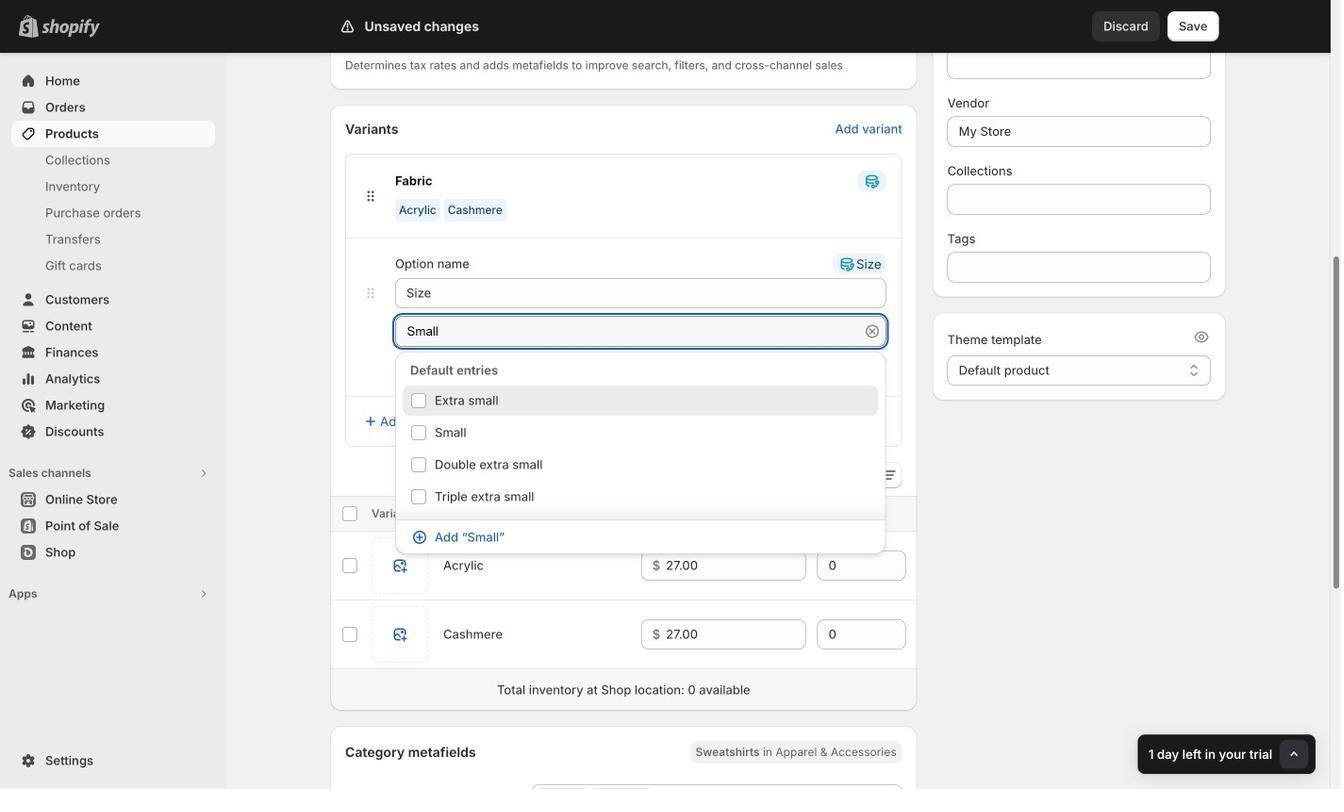 Task type: locate. For each thing, give the bounding box(es) containing it.
group
[[395, 384, 887, 512]]

None text field
[[666, 551, 806, 581], [666, 620, 806, 650], [666, 551, 806, 581], [666, 620, 806, 650]]

shopify image
[[42, 19, 100, 38]]

None text field
[[948, 49, 1212, 79], [948, 117, 1212, 147], [948, 49, 1212, 79], [948, 117, 1212, 147]]

option
[[395, 384, 887, 416]]

None number field
[[818, 551, 878, 581], [818, 620, 878, 650], [818, 551, 878, 581], [818, 620, 878, 650]]



Task type: describe. For each thing, give the bounding box(es) containing it.
Color text field
[[395, 278, 887, 309]]

Size search field
[[400, 320, 864, 343]]

edit color metafield image
[[876, 787, 902, 790]]



Task type: vqa. For each thing, say whether or not it's contained in the screenshot.
option
yes



